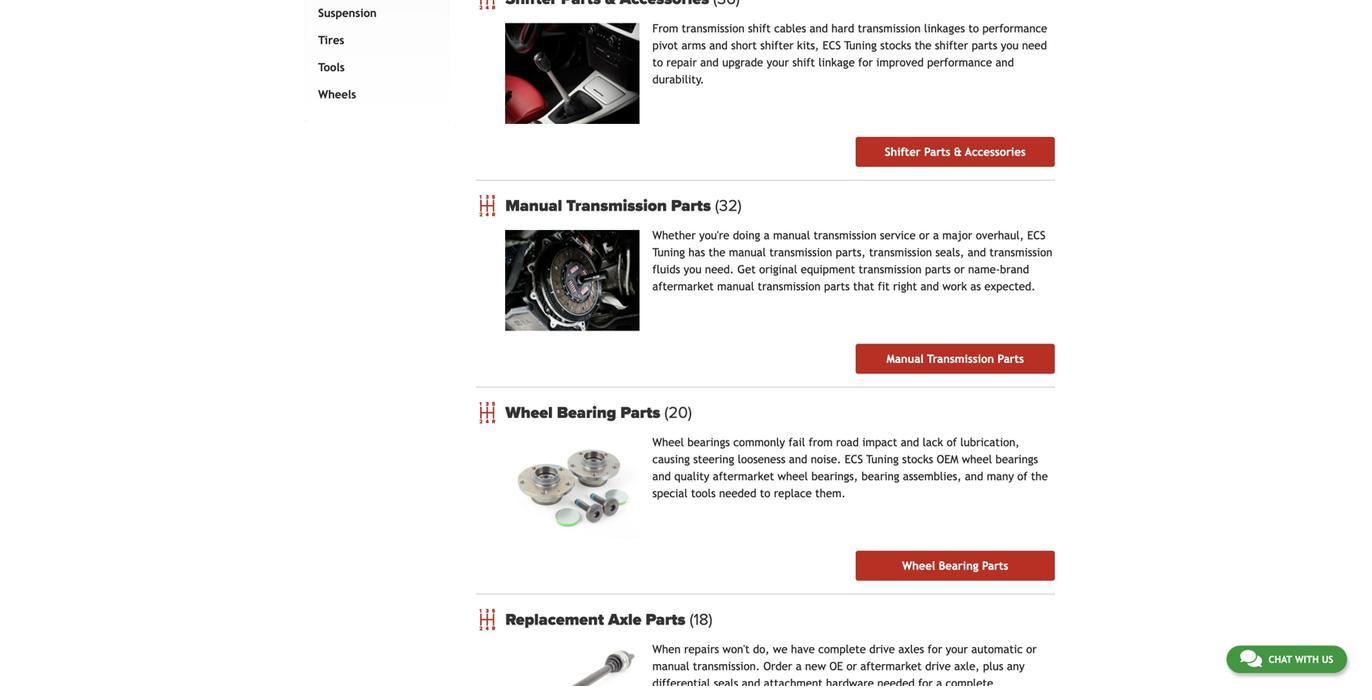Task type: locate. For each thing, give the bounding box(es) containing it.
tools
[[691, 487, 716, 500]]

us
[[1323, 654, 1334, 665]]

1 horizontal spatial wheel
[[653, 436, 684, 449]]

tuning up bearing
[[867, 453, 899, 466]]

the right many
[[1032, 470, 1048, 483]]

stocks for oem
[[903, 453, 934, 466]]

whether you're doing a manual transmission service or a major overhaul, ecs tuning has the manual transmission parts, transmission seals, and transmission fluids you need. get original equipment transmission parts or name-brand aftermarket manual transmission parts that fit right and work as expected.
[[653, 229, 1053, 293]]

0 horizontal spatial wheel
[[506, 403, 553, 422]]

of up oem
[[947, 436, 957, 449]]

1 vertical spatial manual
[[729, 246, 766, 259]]

a right doing
[[764, 229, 770, 242]]

lubrication,
[[961, 436, 1020, 449]]

or up work at top right
[[955, 263, 965, 276]]

transmission down original
[[758, 280, 821, 293]]

to
[[969, 22, 980, 35], [653, 56, 663, 69], [760, 487, 771, 500]]

0 vertical spatial wheel
[[962, 453, 993, 466]]

expected.
[[985, 280, 1036, 293]]

1 horizontal spatial ecs
[[845, 453, 863, 466]]

1 vertical spatial to
[[653, 56, 663, 69]]

1 horizontal spatial the
[[915, 39, 932, 52]]

you
[[1001, 39, 1019, 52], [684, 263, 702, 276]]

1 vertical spatial wheel
[[653, 436, 684, 449]]

to down the pivot
[[653, 56, 663, 69]]

transmission up fit
[[859, 263, 922, 276]]

1 vertical spatial the
[[709, 246, 726, 259]]

1 shifter from the left
[[761, 39, 794, 52]]

accessories
[[966, 145, 1026, 158]]

parts left need
[[972, 39, 998, 52]]

commonly
[[734, 436, 786, 449]]

1 vertical spatial bearings
[[996, 453, 1039, 466]]

0 vertical spatial manual transmission parts link
[[506, 196, 1055, 215]]

0 vertical spatial ecs
[[823, 39, 841, 52]]

ecs up linkage
[[823, 39, 841, 52]]

1 horizontal spatial bearing
[[939, 559, 979, 572]]

1 vertical spatial ecs
[[1028, 229, 1046, 242]]

seals,
[[936, 246, 965, 259]]

ecs right overhaul,
[[1028, 229, 1046, 242]]

get
[[738, 263, 756, 276]]

bearings up many
[[996, 453, 1039, 466]]

0 horizontal spatial manual
[[506, 196, 562, 215]]

manual up get
[[729, 246, 766, 259]]

parts down seals,
[[926, 263, 951, 276]]

0 horizontal spatial bearings
[[688, 436, 730, 449]]

0 horizontal spatial ecs
[[823, 39, 841, 52]]

the inside from transmission shift cables and hard transmission linkages to performance pivot arms and short shifter kits, ecs tuning stocks the shifter parts you need to repair and upgrade your shift linkage for improved performance and durability.
[[915, 39, 932, 52]]

transmission down work at top right
[[928, 352, 995, 365]]

shift down kits,
[[793, 56, 816, 69]]

0 horizontal spatial the
[[709, 246, 726, 259]]

ecs down road
[[845, 453, 863, 466]]

1 vertical spatial of
[[1018, 470, 1028, 483]]

1 vertical spatial manual transmission parts
[[887, 352, 1025, 365]]

1 vertical spatial aftermarket
[[713, 470, 775, 483]]

0 horizontal spatial transmission
[[567, 196, 667, 215]]

2 horizontal spatial to
[[969, 22, 980, 35]]

1 vertical spatial wheel
[[778, 470, 808, 483]]

0 horizontal spatial manual transmission parts
[[506, 196, 715, 215]]

aftermarket down fluids
[[653, 280, 714, 293]]

the inside wheel bearings commonly fail from road impact and lack of lubrication, causing steering looseness and noise. ecs tuning stocks oem wheel bearings and quality aftermarket wheel bearings, bearing assemblies, and many of the special tools needed to replace them.
[[1032, 470, 1048, 483]]

whether
[[653, 229, 696, 242]]

shifter parts & accessories link
[[856, 137, 1055, 167]]

wheel up replace
[[778, 470, 808, 483]]

fit
[[878, 280, 890, 293]]

shifter down linkages
[[935, 39, 969, 52]]

to right needed
[[760, 487, 771, 500]]

0 vertical spatial or
[[920, 229, 930, 242]]

has
[[689, 246, 706, 259]]

2 vertical spatial to
[[760, 487, 771, 500]]

ecs inside from transmission shift cables and hard transmission linkages to performance pivot arms and short shifter kits, ecs tuning stocks the shifter parts you need to repair and upgrade your shift linkage for improved performance and durability.
[[823, 39, 841, 52]]

0 horizontal spatial shift
[[748, 22, 771, 35]]

1 vertical spatial bearing
[[939, 559, 979, 572]]

2 vertical spatial the
[[1032, 470, 1048, 483]]

tuning up fluids
[[653, 246, 685, 259]]

shift up "short"
[[748, 22, 771, 35]]

2 vertical spatial ecs
[[845, 453, 863, 466]]

performance up need
[[983, 22, 1048, 35]]

tuning inside wheel bearings commonly fail from road impact and lack of lubrication, causing steering looseness and noise. ecs tuning stocks oem wheel bearings and quality aftermarket wheel bearings, bearing assemblies, and many of the special tools needed to replace them.
[[867, 453, 899, 466]]

wheel down lubrication,
[[962, 453, 993, 466]]

axle
[[609, 610, 642, 629]]

stocks up improved
[[881, 39, 912, 52]]

2 horizontal spatial ecs
[[1028, 229, 1046, 242]]

of
[[947, 436, 957, 449], [1018, 470, 1028, 483]]

0 vertical spatial manual
[[774, 229, 811, 242]]

1 horizontal spatial manual
[[887, 352, 924, 365]]

to right linkages
[[969, 22, 980, 35]]

shift
[[748, 22, 771, 35], [793, 56, 816, 69]]

parts down equipment
[[825, 280, 850, 293]]

1 vertical spatial you
[[684, 263, 702, 276]]

parts
[[925, 145, 951, 158], [671, 196, 711, 215], [998, 352, 1025, 365], [621, 403, 661, 422], [983, 559, 1009, 572], [646, 610, 686, 629]]

or
[[920, 229, 930, 242], [955, 263, 965, 276]]

0 vertical spatial of
[[947, 436, 957, 449]]

performance
[[983, 22, 1048, 35], [928, 56, 993, 69]]

bearings
[[688, 436, 730, 449], [996, 453, 1039, 466]]

0 vertical spatial transmission
[[567, 196, 667, 215]]

0 horizontal spatial you
[[684, 263, 702, 276]]

1 horizontal spatial shift
[[793, 56, 816, 69]]

shifter up the 'your'
[[761, 39, 794, 52]]

looseness
[[738, 453, 786, 466]]

1 vertical spatial wheel bearing parts
[[903, 559, 1009, 572]]

1 horizontal spatial transmission
[[928, 352, 995, 365]]

1 vertical spatial transmission
[[928, 352, 995, 365]]

bearings up steering
[[688, 436, 730, 449]]

0 horizontal spatial a
[[764, 229, 770, 242]]

0 vertical spatial the
[[915, 39, 932, 52]]

the down linkages
[[915, 39, 932, 52]]

major
[[943, 229, 973, 242]]

wheel bearing parts
[[506, 403, 665, 422], [903, 559, 1009, 572]]

manual transmission parts
[[506, 196, 715, 215], [887, 352, 1025, 365]]

your
[[767, 56, 789, 69]]

overhaul,
[[976, 229, 1024, 242]]

2 a from the left
[[934, 229, 939, 242]]

ecs
[[823, 39, 841, 52], [1028, 229, 1046, 242], [845, 453, 863, 466]]

the
[[915, 39, 932, 52], [709, 246, 726, 259], [1032, 470, 1048, 483]]

transmission up whether
[[567, 196, 667, 215]]

you inside from transmission shift cables and hard transmission linkages to performance pivot arms and short shifter kits, ecs tuning stocks the shifter parts you need to repair and upgrade your shift linkage for improved performance and durability.
[[1001, 39, 1019, 52]]

0 vertical spatial performance
[[983, 22, 1048, 35]]

2 horizontal spatial the
[[1032, 470, 1048, 483]]

you're
[[700, 229, 730, 242]]

shifter
[[761, 39, 794, 52], [935, 39, 969, 52]]

kits,
[[797, 39, 820, 52]]

a
[[764, 229, 770, 242], [934, 229, 939, 242]]

performance down linkages
[[928, 56, 993, 69]]

you left need
[[1001, 39, 1019, 52]]

1 horizontal spatial wheel bearing parts
[[903, 559, 1009, 572]]

1 vertical spatial parts
[[926, 263, 951, 276]]

0 vertical spatial parts
[[972, 39, 998, 52]]

2 vertical spatial wheel
[[903, 559, 936, 572]]

0 horizontal spatial shifter
[[761, 39, 794, 52]]

bearing
[[557, 403, 617, 422], [939, 559, 979, 572]]

0 vertical spatial wheel bearing parts link
[[506, 403, 1055, 422]]

you inside whether you're doing a manual transmission service or a major overhaul, ecs tuning has the manual transmission parts, transmission seals, and transmission fluids you need. get original equipment transmission parts or name-brand aftermarket manual transmission parts that fit right and work as expected.
[[684, 263, 702, 276]]

noise.
[[811, 453, 842, 466]]

upgrade
[[723, 56, 764, 69]]

0 vertical spatial stocks
[[881, 39, 912, 52]]

1 horizontal spatial a
[[934, 229, 939, 242]]

lack
[[923, 436, 944, 449]]

service
[[880, 229, 916, 242]]

0 vertical spatial aftermarket
[[653, 280, 714, 293]]

0 vertical spatial bearing
[[557, 403, 617, 422]]

pivot
[[653, 39, 678, 52]]

from
[[653, 22, 679, 35]]

manual
[[774, 229, 811, 242], [729, 246, 766, 259], [718, 280, 755, 293]]

0 vertical spatial wheel
[[506, 403, 553, 422]]

manual transmission parts link up doing
[[506, 196, 1055, 215]]

0 vertical spatial you
[[1001, 39, 1019, 52]]

from
[[809, 436, 833, 449]]

0 horizontal spatial parts
[[825, 280, 850, 293]]

1 horizontal spatial you
[[1001, 39, 1019, 52]]

0 vertical spatial tuning
[[845, 39, 877, 52]]

equipment
[[801, 263, 856, 276]]

transmission
[[682, 22, 745, 35], [858, 22, 921, 35], [814, 229, 877, 242], [770, 246, 833, 259], [870, 246, 933, 259], [990, 246, 1053, 259], [859, 263, 922, 276], [758, 280, 821, 293]]

tuning up for
[[845, 39, 877, 52]]

stocks inside from transmission shift cables and hard transmission linkages to performance pivot arms and short shifter kits, ecs tuning stocks the shifter parts you need to repair and upgrade your shift linkage for improved performance and durability.
[[881, 39, 912, 52]]

tuning inside from transmission shift cables and hard transmission linkages to performance pivot arms and short shifter kits, ecs tuning stocks the shifter parts you need to repair and upgrade your shift linkage for improved performance and durability.
[[845, 39, 877, 52]]

2 horizontal spatial parts
[[972, 39, 998, 52]]

parts inside from transmission shift cables and hard transmission linkages to performance pivot arms and short shifter kits, ecs tuning stocks the shifter parts you need to repair and upgrade your shift linkage for improved performance and durability.
[[972, 39, 998, 52]]

1 horizontal spatial to
[[760, 487, 771, 500]]

the up 'need.'
[[709, 246, 726, 259]]

tuning for shift
[[845, 39, 877, 52]]

manual transmission parts down work at top right
[[887, 352, 1025, 365]]

aftermarket
[[653, 280, 714, 293], [713, 470, 775, 483]]

ecs inside wheel bearings commonly fail from road impact and lack of lubrication, causing steering looseness and noise. ecs tuning stocks oem wheel bearings and quality aftermarket wheel bearings, bearing assemblies, and many of the special tools needed to replace them.
[[845, 453, 863, 466]]

wheel
[[962, 453, 993, 466], [778, 470, 808, 483]]

you down the has
[[684, 263, 702, 276]]

2 vertical spatial parts
[[825, 280, 850, 293]]

tuning for commonly
[[867, 453, 899, 466]]

road
[[837, 436, 859, 449]]

linkage
[[819, 56, 855, 69]]

0 horizontal spatial to
[[653, 56, 663, 69]]

1 horizontal spatial of
[[1018, 470, 1028, 483]]

1 horizontal spatial bearings
[[996, 453, 1039, 466]]

and
[[810, 22, 829, 35], [710, 39, 728, 52], [701, 56, 719, 69], [996, 56, 1015, 69], [968, 246, 987, 259], [921, 280, 940, 293], [901, 436, 920, 449], [789, 453, 808, 466], [653, 470, 671, 483], [965, 470, 984, 483]]

1 horizontal spatial shifter
[[935, 39, 969, 52]]

transmission
[[567, 196, 667, 215], [928, 352, 995, 365]]

1 vertical spatial or
[[955, 263, 965, 276]]

or right service
[[920, 229, 930, 242]]

1 vertical spatial stocks
[[903, 453, 934, 466]]

transmission up original
[[770, 246, 833, 259]]

0 vertical spatial wheel bearing parts
[[506, 403, 665, 422]]

stocks for the
[[881, 39, 912, 52]]

manual
[[506, 196, 562, 215], [887, 352, 924, 365]]

1 vertical spatial shift
[[793, 56, 816, 69]]

0 horizontal spatial wheel
[[778, 470, 808, 483]]

stocks inside wheel bearings commonly fail from road impact and lack of lubrication, causing steering looseness and noise. ecs tuning stocks oem wheel bearings and quality aftermarket wheel bearings, bearing assemblies, and many of the special tools needed to replace them.
[[903, 453, 934, 466]]

aftermarket up needed
[[713, 470, 775, 483]]

replace
[[774, 487, 812, 500]]

manual down get
[[718, 280, 755, 293]]

a left major
[[934, 229, 939, 242]]

wheels link
[[315, 81, 433, 108]]

wheel bearing parts thumbnail image image
[[506, 437, 640, 538]]

wheel bearings commonly fail from road impact and lack of lubrication, causing steering looseness and noise. ecs tuning stocks oem wheel bearings and quality aftermarket wheel bearings, bearing assemblies, and many of the special tools needed to replace them.
[[653, 436, 1048, 500]]

0 vertical spatial bearings
[[688, 436, 730, 449]]

bearing
[[862, 470, 900, 483]]

replacement
[[506, 610, 604, 629]]

0 vertical spatial shift
[[748, 22, 771, 35]]

from transmission shift cables and hard transmission linkages to performance pivot arms and short shifter kits, ecs tuning stocks the shifter parts you need to repair and upgrade your shift linkage for improved performance and durability.
[[653, 22, 1048, 86]]

1 horizontal spatial or
[[955, 263, 965, 276]]

shifter parts & accessories thumbnail image image
[[506, 23, 640, 124]]

2 vertical spatial tuning
[[867, 453, 899, 466]]

tools
[[318, 61, 345, 74]]

wheel inside wheel bearings commonly fail from road impact and lack of lubrication, causing steering looseness and noise. ecs tuning stocks oem wheel bearings and quality aftermarket wheel bearings, bearing assemblies, and many of the special tools needed to replace them.
[[653, 436, 684, 449]]

stocks up assemblies,
[[903, 453, 934, 466]]

parts
[[972, 39, 998, 52], [926, 263, 951, 276], [825, 280, 850, 293]]

right
[[894, 280, 918, 293]]

transmission down service
[[870, 246, 933, 259]]

manual transmission parts link
[[506, 196, 1055, 215], [856, 344, 1055, 374]]

manual transmission parts up whether
[[506, 196, 715, 215]]

oem
[[937, 453, 959, 466]]

comments image
[[1241, 649, 1263, 668]]

wheel bearing parts link
[[506, 403, 1055, 422], [856, 551, 1055, 581]]

replacement axle parts
[[506, 610, 690, 629]]

wheel
[[506, 403, 553, 422], [653, 436, 684, 449], [903, 559, 936, 572]]

of right many
[[1018, 470, 1028, 483]]

1 vertical spatial performance
[[928, 56, 993, 69]]

manual up original
[[774, 229, 811, 242]]

2 vertical spatial manual
[[718, 280, 755, 293]]

1 vertical spatial tuning
[[653, 246, 685, 259]]

manual transmission parts link down work at top right
[[856, 344, 1055, 374]]

1 vertical spatial manual
[[887, 352, 924, 365]]



Task type: describe. For each thing, give the bounding box(es) containing it.
original
[[760, 263, 798, 276]]

2 shifter from the left
[[935, 39, 969, 52]]

tools link
[[315, 54, 433, 81]]

0 horizontal spatial of
[[947, 436, 957, 449]]

ecs inside whether you're doing a manual transmission service or a major overhaul, ecs tuning has the manual transmission parts, transmission seals, and transmission fluids you need. get original equipment transmission parts or name-brand aftermarket manual transmission parts that fit right and work as expected.
[[1028, 229, 1046, 242]]

1 horizontal spatial manual transmission parts
[[887, 352, 1025, 365]]

fail
[[789, 436, 806, 449]]

transmission for the bottom manual transmission parts link
[[928, 352, 995, 365]]

as
[[971, 280, 982, 293]]

aftermarket inside wheel bearings commonly fail from road impact and lack of lubrication, causing steering looseness and noise. ecs tuning stocks oem wheel bearings and quality aftermarket wheel bearings, bearing assemblies, and many of the special tools needed to replace them.
[[713, 470, 775, 483]]

causing
[[653, 453, 690, 466]]

1 vertical spatial wheel bearing parts link
[[856, 551, 1055, 581]]

durability.
[[653, 73, 705, 86]]

short
[[732, 39, 757, 52]]

transmission up parts,
[[814, 229, 877, 242]]

transmission for top manual transmission parts link
[[567, 196, 667, 215]]

cables
[[775, 22, 807, 35]]

fluids
[[653, 263, 681, 276]]

with
[[1296, 654, 1320, 665]]

0 vertical spatial to
[[969, 22, 980, 35]]

wheels
[[318, 88, 356, 101]]

need.
[[705, 263, 734, 276]]

chat with us
[[1269, 654, 1334, 665]]

transmission up brand
[[990, 246, 1053, 259]]

for
[[859, 56, 873, 69]]

ecs for linkage
[[823, 39, 841, 52]]

tires link
[[315, 27, 433, 54]]

shifter
[[885, 145, 921, 158]]

1 vertical spatial manual transmission parts link
[[856, 344, 1055, 374]]

hard
[[832, 22, 855, 35]]

steering
[[694, 453, 735, 466]]

transmission up improved
[[858, 22, 921, 35]]

&
[[954, 145, 962, 158]]

name-
[[969, 263, 1001, 276]]

doing
[[733, 229, 761, 242]]

0 horizontal spatial wheel bearing parts
[[506, 403, 665, 422]]

2 horizontal spatial wheel
[[903, 559, 936, 572]]

suspension
[[318, 6, 377, 19]]

replacement axle parts link
[[506, 610, 1055, 629]]

improved
[[877, 56, 924, 69]]

tires
[[318, 33, 344, 46]]

chat with us link
[[1227, 646, 1348, 673]]

special
[[653, 487, 688, 500]]

repair
[[667, 56, 697, 69]]

them.
[[816, 487, 846, 500]]

replacement axle parts thumbnail image image
[[506, 644, 640, 686]]

1 horizontal spatial wheel
[[962, 453, 993, 466]]

quality
[[675, 470, 710, 483]]

many
[[987, 470, 1014, 483]]

suspension link
[[315, 0, 433, 27]]

transmission up arms
[[682, 22, 745, 35]]

work
[[943, 280, 968, 293]]

0 horizontal spatial bearing
[[557, 403, 617, 422]]

that
[[854, 280, 875, 293]]

0 horizontal spatial or
[[920, 229, 930, 242]]

brand
[[1001, 263, 1030, 276]]

to inside wheel bearings commonly fail from road impact and lack of lubrication, causing steering looseness and noise. ecs tuning stocks oem wheel bearings and quality aftermarket wheel bearings, bearing assemblies, and many of the special tools needed to replace them.
[[760, 487, 771, 500]]

need
[[1023, 39, 1048, 52]]

impact
[[863, 436, 898, 449]]

parts,
[[836, 246, 866, 259]]

arms
[[682, 39, 706, 52]]

1 horizontal spatial parts
[[926, 263, 951, 276]]

the inside whether you're doing a manual transmission service or a major overhaul, ecs tuning has the manual transmission parts, transmission seals, and transmission fluids you need. get original equipment transmission parts or name-brand aftermarket manual transmission parts that fit right and work as expected.
[[709, 246, 726, 259]]

assemblies,
[[903, 470, 962, 483]]

shifter parts & accessories
[[885, 145, 1026, 158]]

tuning inside whether you're doing a manual transmission service or a major overhaul, ecs tuning has the manual transmission parts, transmission seals, and transmission fluids you need. get original equipment transmission parts or name-brand aftermarket manual transmission parts that fit right and work as expected.
[[653, 246, 685, 259]]

bearings,
[[812, 470, 859, 483]]

ecs for many
[[845, 453, 863, 466]]

needed
[[719, 487, 757, 500]]

linkages
[[925, 22, 966, 35]]

0 vertical spatial manual transmission parts
[[506, 196, 715, 215]]

manual transmission parts thumbnail image image
[[506, 230, 640, 331]]

1 a from the left
[[764, 229, 770, 242]]

chat
[[1269, 654, 1293, 665]]

0 vertical spatial manual
[[506, 196, 562, 215]]

aftermarket inside whether you're doing a manual transmission service or a major overhaul, ecs tuning has the manual transmission parts, transmission seals, and transmission fluids you need. get original equipment transmission parts or name-brand aftermarket manual transmission parts that fit right and work as expected.
[[653, 280, 714, 293]]



Task type: vqa. For each thing, say whether or not it's contained in the screenshot.
Interior Link inside the Performance subcategories element
no



